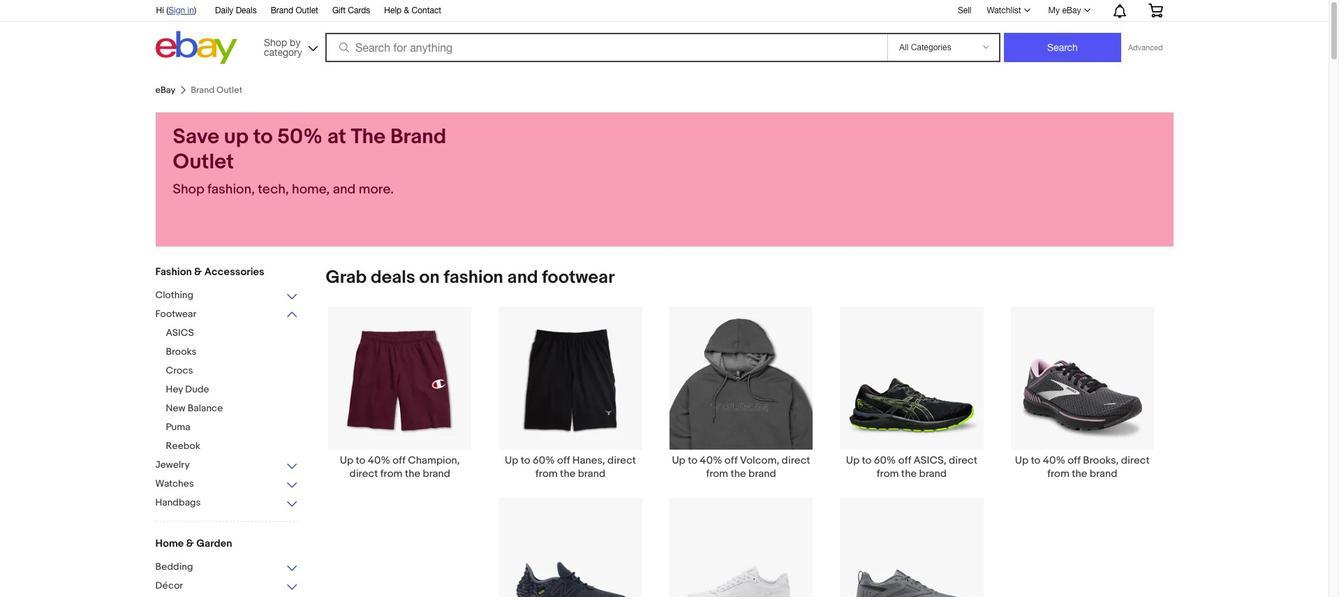 Task type: vqa. For each thing, say whether or not it's contained in the screenshot.
& to the middle
yes



Task type: describe. For each thing, give the bounding box(es) containing it.
from for champion,
[[380, 467, 403, 481]]

on
[[419, 267, 440, 288]]

your shopping cart image
[[1148, 3, 1164, 17]]

up for up to 40% off champion, direct from the brand
[[340, 454, 353, 467]]

brand outlet link
[[271, 3, 318, 19]]

clothing
[[155, 289, 193, 301]]

up for up to 40% off volcom, direct from the brand
[[672, 454, 686, 467]]

handbags
[[155, 496, 201, 508]]

save up to 50% at the brand outlet main content
[[144, 79, 1185, 597]]

watches button
[[155, 478, 299, 491]]

hanes,
[[573, 454, 605, 467]]

champion,
[[408, 454, 460, 467]]

sign
[[168, 6, 185, 15]]

advanced
[[1128, 43, 1163, 52]]

deals
[[236, 6, 257, 15]]

shop inside save up to 50% at the brand outlet shop fashion, tech, home, and more.
[[173, 182, 204, 198]]

crocs link
[[166, 364, 309, 378]]

asics
[[166, 327, 194, 339]]

ebay inside account navigation
[[1062, 6, 1081, 15]]

up for up to 40% off brooks, direct from the brand
[[1015, 454, 1029, 467]]

by
[[290, 37, 301, 48]]

shop inside shop by category
[[264, 37, 287, 48]]

home
[[155, 537, 184, 550]]

watchlist
[[987, 6, 1021, 15]]

)
[[194, 6, 196, 15]]

hi
[[156, 6, 164, 15]]

the for hanes,
[[560, 467, 576, 481]]

brand inside account navigation
[[271, 6, 293, 15]]

up to 40% off volcom, direct from the brand
[[672, 454, 810, 481]]

from for brooks,
[[1047, 467, 1070, 481]]

gift cards link
[[332, 3, 370, 19]]

to for up to 40% off brooks, direct from the brand
[[1031, 454, 1041, 467]]

watches
[[155, 478, 194, 489]]

direct for up to 40% off brooks, direct from the brand
[[1121, 454, 1150, 467]]

save
[[173, 124, 219, 149]]

watchlist link
[[979, 2, 1037, 19]]

puma
[[166, 421, 190, 433]]

at
[[327, 124, 346, 149]]

outlet inside save up to 50% at the brand outlet shop fashion, tech, home, and more.
[[173, 149, 234, 175]]

help
[[384, 6, 402, 15]]

brand for volcom,
[[749, 467, 776, 481]]

hey
[[166, 383, 183, 395]]

1 horizontal spatial and
[[507, 267, 538, 288]]

asics,
[[914, 454, 947, 467]]

brand inside save up to 50% at the brand outlet shop fashion, tech, home, and more.
[[390, 124, 446, 149]]

up to 60% off asics, direct from the brand link
[[827, 306, 997, 481]]

up to 60% off hanes, direct from the brand
[[505, 454, 636, 481]]

outlet inside account navigation
[[296, 6, 318, 15]]

direct for up to 40% off champion, direct from the brand
[[349, 467, 378, 481]]

garden
[[196, 537, 232, 550]]

the
[[351, 124, 386, 149]]

clothing button
[[155, 289, 299, 302]]

brand for brooks,
[[1090, 467, 1117, 481]]

up for up to 60% off asics, direct from the brand
[[846, 454, 860, 467]]

clothing footwear asics brooks crocs hey dude new balance puma reebok jewelry watches handbags
[[155, 289, 223, 508]]

footwear
[[542, 267, 615, 288]]

reebok
[[166, 440, 200, 452]]

gift cards
[[332, 6, 370, 15]]

sell link
[[952, 5, 978, 15]]

from for asics,
[[877, 467, 899, 481]]

the for asics,
[[901, 467, 917, 481]]

60% for asics,
[[874, 454, 896, 467]]

my ebay link
[[1041, 2, 1097, 19]]

up to 40% off champion, direct from the brand
[[340, 454, 460, 481]]

cards
[[348, 6, 370, 15]]

list inside save up to 50% at the brand outlet main content
[[309, 306, 1173, 597]]

daily deals
[[215, 6, 257, 15]]

fashion,
[[207, 182, 255, 198]]

& for accessories
[[194, 265, 202, 279]]

more.
[[359, 182, 394, 198]]

asics link
[[166, 327, 309, 340]]

up to 40% off brooks, direct from the brand
[[1015, 454, 1150, 481]]

brooks
[[166, 346, 197, 358]]

grab
[[326, 267, 367, 288]]

new
[[166, 402, 185, 414]]

up to 40% off brooks, direct from the brand link
[[997, 306, 1168, 481]]

to inside save up to 50% at the brand outlet shop fashion, tech, home, and more.
[[253, 124, 273, 149]]

off for volcom,
[[725, 454, 738, 467]]

shop by category button
[[258, 31, 320, 61]]



Task type: locate. For each thing, give the bounding box(es) containing it.
category
[[264, 46, 302, 58]]

off inside up to 60% off asics, direct from the brand
[[898, 454, 911, 467]]

puma link
[[166, 421, 309, 434]]

40% inside up to 40% off champion, direct from the brand
[[368, 454, 390, 467]]

brand up by
[[271, 6, 293, 15]]

0 horizontal spatial brand
[[271, 6, 293, 15]]

2 horizontal spatial 40%
[[1043, 454, 1065, 467]]

outlet left gift
[[296, 6, 318, 15]]

home & garden
[[155, 537, 232, 550]]

& right home
[[186, 537, 194, 550]]

the for brooks,
[[1072, 467, 1088, 481]]

direct inside up to 40% off volcom, direct from the brand
[[782, 454, 810, 467]]

list
[[309, 306, 1173, 597]]

in
[[188, 6, 194, 15]]

from inside the "up to 60% off hanes, direct from the brand"
[[536, 467, 558, 481]]

from left champion,
[[380, 467, 403, 481]]

direct inside up to 40% off champion, direct from the brand
[[349, 467, 378, 481]]

40% inside up to 40% off brooks, direct from the brand
[[1043, 454, 1065, 467]]

3 off from the left
[[725, 454, 738, 467]]

2 off from the left
[[557, 454, 570, 467]]

from left "brooks,"
[[1047, 467, 1070, 481]]

from
[[380, 467, 403, 481], [536, 467, 558, 481], [706, 467, 728, 481], [877, 467, 899, 481], [1047, 467, 1070, 481]]

from inside up to 40% off champion, direct from the brand
[[380, 467, 403, 481]]

from inside up to 60% off asics, direct from the brand
[[877, 467, 899, 481]]

and right fashion
[[507, 267, 538, 288]]

40% for brooks,
[[1043, 454, 1065, 467]]

fashion
[[444, 267, 503, 288]]

brand for asics,
[[919, 467, 947, 481]]

& for contact
[[404, 6, 409, 15]]

direct inside up to 60% off asics, direct from the brand
[[949, 454, 978, 467]]

to inside the "up to 60% off hanes, direct from the brand"
[[521, 454, 530, 467]]

reebok link
[[166, 440, 309, 453]]

and
[[333, 182, 356, 198], [507, 267, 538, 288]]

2 the from the left
[[560, 467, 576, 481]]

from for volcom,
[[706, 467, 728, 481]]

dude
[[185, 383, 209, 395]]

brand inside up to 40% off brooks, direct from the brand
[[1090, 467, 1117, 481]]

brand right the
[[390, 124, 446, 149]]

to for up to 60% off asics, direct from the brand
[[862, 454, 872, 467]]

5 up from the left
[[1015, 454, 1029, 467]]

40% for volcom,
[[700, 454, 722, 467]]

jewelry
[[155, 459, 190, 471]]

4 off from the left
[[898, 454, 911, 467]]

50%
[[277, 124, 323, 149]]

3 brand from the left
[[749, 467, 776, 481]]

&
[[404, 6, 409, 15], [194, 265, 202, 279], [186, 537, 194, 550]]

outlet up fashion, in the left of the page
[[173, 149, 234, 175]]

up to 40% off volcom, direct from the brand link
[[656, 306, 827, 481]]

3 40% from the left
[[1043, 454, 1065, 467]]

1 vertical spatial and
[[507, 267, 538, 288]]

& right fashion
[[194, 265, 202, 279]]

2 from from the left
[[536, 467, 558, 481]]

0 vertical spatial and
[[333, 182, 356, 198]]

4 from from the left
[[877, 467, 899, 481]]

my ebay
[[1048, 6, 1081, 15]]

advanced link
[[1121, 34, 1170, 61]]

2 up from the left
[[505, 454, 518, 467]]

the inside the "up to 60% off hanes, direct from the brand"
[[560, 467, 576, 481]]

fashion & accessories
[[155, 265, 264, 279]]

fashion
[[155, 265, 192, 279]]

off left asics,
[[898, 454, 911, 467]]

daily deals link
[[215, 3, 257, 19]]

shop left by
[[264, 37, 287, 48]]

0 vertical spatial ebay
[[1062, 6, 1081, 15]]

& for garden
[[186, 537, 194, 550]]

tech,
[[258, 182, 289, 198]]

home,
[[292, 182, 330, 198]]

brooks link
[[166, 346, 309, 359]]

from left asics,
[[877, 467, 899, 481]]

to for up to 40% off volcom, direct from the brand
[[688, 454, 698, 467]]

save up to 50% at the brand outlet shop fashion, tech, home, and more.
[[173, 124, 446, 198]]

balance
[[188, 402, 223, 414]]

direct
[[608, 454, 636, 467], [782, 454, 810, 467], [949, 454, 978, 467], [1121, 454, 1150, 467], [349, 467, 378, 481]]

2 60% from the left
[[874, 454, 896, 467]]

Search for anything text field
[[327, 34, 885, 61]]

0 vertical spatial outlet
[[296, 6, 318, 15]]

deals
[[371, 267, 415, 288]]

the inside up to 40% off champion, direct from the brand
[[405, 467, 420, 481]]

off inside up to 40% off champion, direct from the brand
[[393, 454, 406, 467]]

handbags button
[[155, 496, 299, 510]]

the inside up to 40% off brooks, direct from the brand
[[1072, 467, 1088, 481]]

2 40% from the left
[[700, 454, 722, 467]]

40% inside up to 40% off volcom, direct from the brand
[[700, 454, 722, 467]]

1 vertical spatial shop
[[173, 182, 204, 198]]

1 off from the left
[[393, 454, 406, 467]]

5 brand from the left
[[1090, 467, 1117, 481]]

brand inside up to 60% off asics, direct from the brand
[[919, 467, 947, 481]]

the for volcom,
[[731, 467, 746, 481]]

brand
[[423, 467, 450, 481], [578, 467, 606, 481], [749, 467, 776, 481], [919, 467, 947, 481], [1090, 467, 1117, 481]]

to inside up to 40% off volcom, direct from the brand
[[688, 454, 698, 467]]

direct inside up to 40% off brooks, direct from the brand
[[1121, 454, 1150, 467]]

direct for up to 60% off hanes, direct from the brand
[[608, 454, 636, 467]]

off inside the "up to 60% off hanes, direct from the brand"
[[557, 454, 570, 467]]

brooks,
[[1083, 454, 1119, 467]]

ebay
[[1062, 6, 1081, 15], [155, 84, 175, 96]]

0 horizontal spatial &
[[186, 537, 194, 550]]

brand outlet
[[271, 6, 318, 15]]

up for up to 60% off hanes, direct from the brand
[[505, 454, 518, 467]]

1 horizontal spatial ebay
[[1062, 6, 1081, 15]]

brand inside up to 40% off volcom, direct from the brand
[[749, 467, 776, 481]]

accessories
[[204, 265, 264, 279]]

1 horizontal spatial &
[[194, 265, 202, 279]]

from for hanes,
[[536, 467, 558, 481]]

shop
[[264, 37, 287, 48], [173, 182, 204, 198]]

from inside up to 40% off volcom, direct from the brand
[[706, 467, 728, 481]]

& inside account navigation
[[404, 6, 409, 15]]

to for up to 60% off hanes, direct from the brand
[[521, 454, 530, 467]]

2 horizontal spatial &
[[404, 6, 409, 15]]

up inside up to 40% off brooks, direct from the brand
[[1015, 454, 1029, 467]]

décor button
[[155, 580, 299, 593]]

None submit
[[1004, 33, 1121, 62]]

4 the from the left
[[901, 467, 917, 481]]

to
[[253, 124, 273, 149], [356, 454, 365, 467], [521, 454, 530, 467], [688, 454, 698, 467], [862, 454, 872, 467], [1031, 454, 1041, 467]]

footwear button
[[155, 308, 299, 321]]

shop by category banner
[[148, 0, 1173, 68]]

5 off from the left
[[1068, 454, 1081, 467]]

grab deals on fashion and footwear
[[326, 267, 615, 288]]

account navigation
[[148, 0, 1173, 22]]

1 40% from the left
[[368, 454, 390, 467]]

outlet
[[296, 6, 318, 15], [173, 149, 234, 175]]

ebay inside save up to 50% at the brand outlet main content
[[155, 84, 175, 96]]

0 horizontal spatial outlet
[[173, 149, 234, 175]]

sell
[[958, 5, 972, 15]]

footwear
[[155, 308, 196, 320]]

bedding
[[155, 561, 193, 573]]

bedding button
[[155, 561, 299, 574]]

to inside up to 40% off brooks, direct from the brand
[[1031, 454, 1041, 467]]

up inside the "up to 60% off hanes, direct from the brand"
[[505, 454, 518, 467]]

60% inside the "up to 60% off hanes, direct from the brand"
[[533, 454, 555, 467]]

2 brand from the left
[[578, 467, 606, 481]]

40% for champion,
[[368, 454, 390, 467]]

1 60% from the left
[[533, 454, 555, 467]]

hey dude link
[[166, 383, 309, 397]]

gift
[[332, 6, 346, 15]]

1 horizontal spatial shop
[[264, 37, 287, 48]]

off left "brooks,"
[[1068, 454, 1081, 467]]

off for hanes,
[[557, 454, 570, 467]]

40% left "brooks,"
[[1043, 454, 1065, 467]]

1 horizontal spatial brand
[[390, 124, 446, 149]]

1 from from the left
[[380, 467, 403, 481]]

1 horizontal spatial outlet
[[296, 6, 318, 15]]

0 vertical spatial &
[[404, 6, 409, 15]]

help & contact
[[384, 6, 441, 15]]

my
[[1048, 6, 1060, 15]]

to inside up to 40% off champion, direct from the brand
[[356, 454, 365, 467]]

off inside up to 40% off volcom, direct from the brand
[[725, 454, 738, 467]]

5 the from the left
[[1072, 467, 1088, 481]]

1 vertical spatial &
[[194, 265, 202, 279]]

1 up from the left
[[340, 454, 353, 467]]

the for champion,
[[405, 467, 420, 481]]

the inside up to 40% off volcom, direct from the brand
[[731, 467, 746, 481]]

up to 40% off champion, direct from the brand link
[[315, 306, 485, 481]]

60% left asics,
[[874, 454, 896, 467]]

shop by category
[[264, 37, 302, 58]]

direct for up to 60% off asics, direct from the brand
[[949, 454, 978, 467]]

0 horizontal spatial ebay
[[155, 84, 175, 96]]

5 from from the left
[[1047, 467, 1070, 481]]

décor
[[155, 580, 183, 591]]

off inside up to 40% off brooks, direct from the brand
[[1068, 454, 1081, 467]]

list containing up to 40% off champion, direct from the brand
[[309, 306, 1173, 597]]

60% inside up to 60% off asics, direct from the brand
[[874, 454, 896, 467]]

2 vertical spatial &
[[186, 537, 194, 550]]

ebay up save
[[155, 84, 175, 96]]

contact
[[412, 6, 441, 15]]

bedding décor
[[155, 561, 193, 591]]

1 vertical spatial outlet
[[173, 149, 234, 175]]

0 vertical spatial brand
[[271, 6, 293, 15]]

1 horizontal spatial 60%
[[874, 454, 896, 467]]

to for up to 40% off champion, direct from the brand
[[356, 454, 365, 467]]

0 horizontal spatial and
[[333, 182, 356, 198]]

help & contact link
[[384, 3, 441, 19]]

& right help
[[404, 6, 409, 15]]

from left "hanes,"
[[536, 467, 558, 481]]

up inside up to 60% off asics, direct from the brand
[[846, 454, 860, 467]]

and left more.
[[333, 182, 356, 198]]

none submit inside shop by category banner
[[1004, 33, 1121, 62]]

brand for hanes,
[[578, 467, 606, 481]]

ebay link
[[155, 84, 175, 96]]

60% left "hanes,"
[[533, 454, 555, 467]]

3 from from the left
[[706, 467, 728, 481]]

up to 60% off asics, direct from the brand
[[846, 454, 978, 481]]

0 vertical spatial shop
[[264, 37, 287, 48]]

1 vertical spatial brand
[[390, 124, 446, 149]]

1 vertical spatial ebay
[[155, 84, 175, 96]]

hi ( sign in )
[[156, 6, 196, 15]]

direct for up to 40% off volcom, direct from the brand
[[782, 454, 810, 467]]

shop left fashion, in the left of the page
[[173, 182, 204, 198]]

volcom,
[[740, 454, 779, 467]]

0 horizontal spatial shop
[[173, 182, 204, 198]]

off for brooks,
[[1068, 454, 1081, 467]]

from left volcom,
[[706, 467, 728, 481]]

up inside up to 40% off champion, direct from the brand
[[340, 454, 353, 467]]

crocs
[[166, 364, 193, 376]]

1 horizontal spatial 40%
[[700, 454, 722, 467]]

off left "hanes,"
[[557, 454, 570, 467]]

brand inside up to 40% off champion, direct from the brand
[[423, 467, 450, 481]]

40% left champion,
[[368, 454, 390, 467]]

and inside save up to 50% at the brand outlet shop fashion, tech, home, and more.
[[333, 182, 356, 198]]

ebay right "my" at right top
[[1062, 6, 1081, 15]]

daily
[[215, 6, 233, 15]]

60% for hanes,
[[533, 454, 555, 467]]

40% left volcom,
[[700, 454, 722, 467]]

the inside up to 60% off asics, direct from the brand
[[901, 467, 917, 481]]

from inside up to 40% off brooks, direct from the brand
[[1047, 467, 1070, 481]]

off
[[393, 454, 406, 467], [557, 454, 570, 467], [725, 454, 738, 467], [898, 454, 911, 467], [1068, 454, 1081, 467]]

1 brand from the left
[[423, 467, 450, 481]]

off for asics,
[[898, 454, 911, 467]]

up to 60% off hanes, direct from the brand link
[[485, 306, 656, 481]]

off left volcom,
[[725, 454, 738, 467]]

4 brand from the left
[[919, 467, 947, 481]]

new balance link
[[166, 402, 309, 415]]

3 up from the left
[[672, 454, 686, 467]]

off left champion,
[[393, 454, 406, 467]]

3 the from the left
[[731, 467, 746, 481]]

up inside up to 40% off volcom, direct from the brand
[[672, 454, 686, 467]]

(
[[166, 6, 168, 15]]

brand for champion,
[[423, 467, 450, 481]]

0 horizontal spatial 60%
[[533, 454, 555, 467]]

off for champion,
[[393, 454, 406, 467]]

brand inside the "up to 60% off hanes, direct from the brand"
[[578, 467, 606, 481]]

1 the from the left
[[405, 467, 420, 481]]

to inside up to 60% off asics, direct from the brand
[[862, 454, 872, 467]]

sign in link
[[168, 6, 194, 15]]

4 up from the left
[[846, 454, 860, 467]]

0 horizontal spatial 40%
[[368, 454, 390, 467]]

direct inside the "up to 60% off hanes, direct from the brand"
[[608, 454, 636, 467]]



